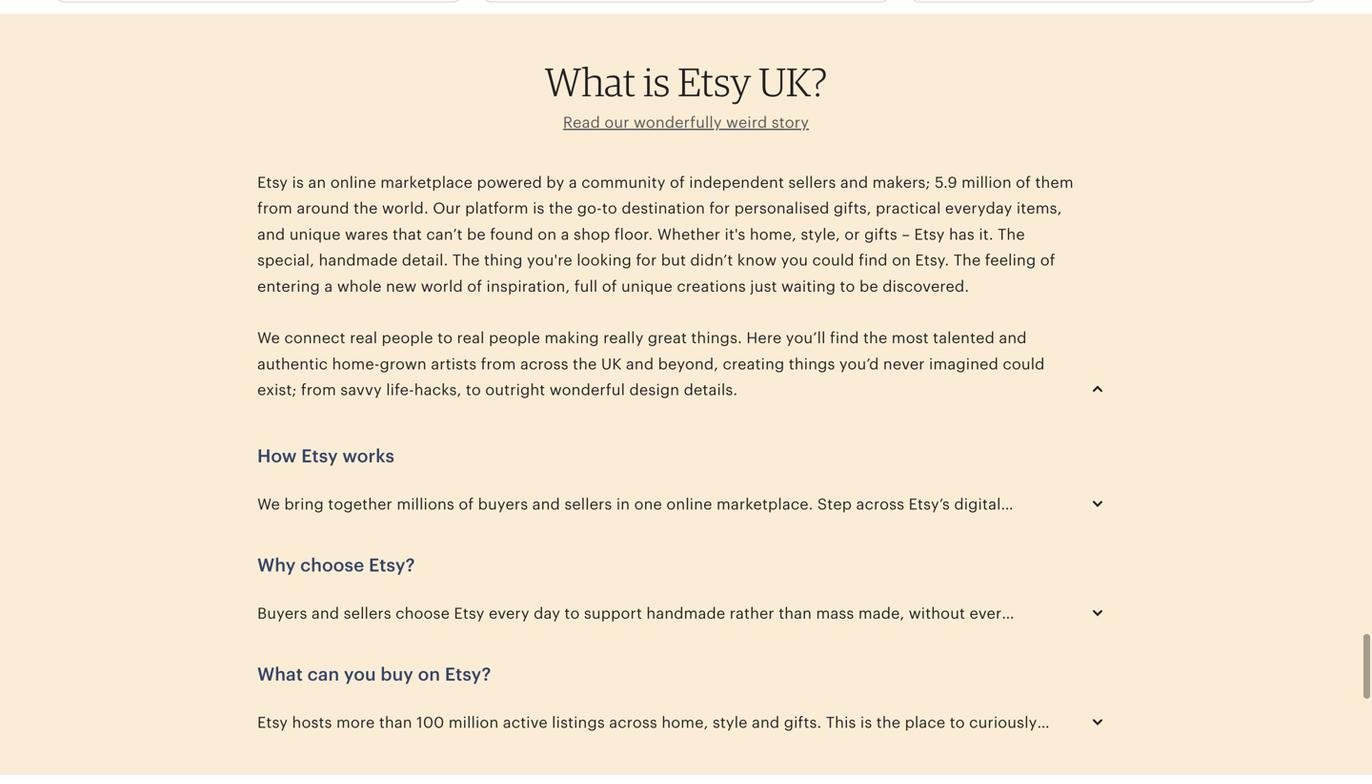 Task type: locate. For each thing, give the bounding box(es) containing it.
what for can
[[257, 664, 303, 684]]

1 vertical spatial from
[[481, 355, 516, 373]]

unique down around
[[290, 226, 341, 243]]

0 horizontal spatial unique
[[290, 226, 341, 243]]

0 vertical spatial what
[[545, 58, 636, 105]]

1 vertical spatial unique
[[622, 278, 673, 295]]

gifts,
[[834, 200, 872, 217]]

0 horizontal spatial on
[[418, 664, 441, 684]]

1 vertical spatial could
[[1003, 355, 1045, 373]]

could inside etsy is an online marketplace powered by a community of independent sellers and makers; 5.9 million of them from around the world. our platform is the go-to destination for personalised gifts, practical everyday items, and unique wares that can't be found on a shop floor. whether it's home, style, or gifts – etsy has it. the special, handmade detail. the thing you're looking for but didn't know you could find on etsy. the feeling of entering a whole new world of inspiration, full of unique creations just waiting to be discovered.
[[813, 252, 855, 269]]

2 vertical spatial from
[[301, 381, 336, 399]]

0 vertical spatial could
[[813, 252, 855, 269]]

for left but
[[636, 252, 657, 269]]

by
[[547, 174, 565, 191]]

of
[[670, 174, 685, 191], [1016, 174, 1032, 191], [1041, 252, 1056, 269], [467, 278, 483, 295], [602, 278, 617, 295]]

powered
[[477, 174, 542, 191]]

2 vertical spatial on
[[418, 664, 441, 684]]

1 horizontal spatial could
[[1003, 355, 1045, 373]]

for
[[710, 200, 731, 217], [636, 252, 657, 269]]

what up read
[[545, 58, 636, 105]]

talented
[[933, 330, 995, 347]]

0 vertical spatial you
[[781, 252, 808, 269]]

whole
[[337, 278, 382, 295]]

0 horizontal spatial real
[[350, 330, 378, 347]]

1 horizontal spatial you
[[781, 252, 808, 269]]

artists
[[431, 355, 477, 373]]

you up waiting on the right
[[781, 252, 808, 269]]

things
[[789, 355, 836, 373]]

real up home-
[[350, 330, 378, 347]]

find down gifts
[[859, 252, 888, 269]]

buy
[[381, 664, 414, 684]]

unique
[[290, 226, 341, 243], [622, 278, 673, 295]]

is inside the what is etsy uk? read our wonderfully weird story
[[644, 58, 670, 105]]

you'll
[[786, 330, 826, 347]]

find inside we connect real people to real people making really great things. here you'll find the most talented and authentic home-grown artists from across the uk and beyond, creating things you'd never imagined could exist; from savvy life-hacks, to outright wonderful design details.
[[830, 330, 859, 347]]

0 vertical spatial is
[[644, 58, 670, 105]]

0 vertical spatial etsy?
[[369, 555, 415, 575]]

detail.
[[402, 252, 449, 269]]

etsy? right choose
[[369, 555, 415, 575]]

1 people from the left
[[382, 330, 433, 347]]

is left an
[[292, 174, 304, 191]]

handmade
[[319, 252, 398, 269]]

to down 'community'
[[602, 200, 618, 217]]

what for is
[[545, 58, 636, 105]]

etsy? right "buy"
[[445, 664, 491, 684]]

people up the grown
[[382, 330, 433, 347]]

be
[[467, 226, 486, 243], [860, 278, 879, 295]]

1 vertical spatial you
[[344, 664, 376, 684]]

people
[[382, 330, 433, 347], [489, 330, 541, 347]]

found
[[490, 226, 534, 243]]

the
[[998, 226, 1026, 243], [453, 252, 480, 269], [954, 252, 981, 269]]

0 vertical spatial be
[[467, 226, 486, 243]]

can
[[308, 664, 340, 684]]

0 horizontal spatial what
[[257, 664, 303, 684]]

0 vertical spatial from
[[257, 200, 293, 217]]

0 horizontal spatial from
[[257, 200, 293, 217]]

is for etsy
[[644, 58, 670, 105]]

thing
[[484, 252, 523, 269]]

0 horizontal spatial the
[[453, 252, 480, 269]]

on up you're
[[538, 226, 557, 243]]

be right the can't
[[467, 226, 486, 243]]

from inside etsy is an online marketplace powered by a community of independent sellers and makers; 5.9 million of them from around the world. our platform is the go-to destination for personalised gifts, practical everyday items, and unique wares that can't be found on a shop floor. whether it's home, style, or gifts – etsy has it. the special, handmade detail. the thing you're looking for but didn't know you could find on etsy. the feeling of entering a whole new world of inspiration, full of unique creations just waiting to be discovered.
[[257, 200, 293, 217]]

0 horizontal spatial be
[[467, 226, 486, 243]]

outright
[[485, 381, 546, 399]]

1 horizontal spatial what
[[545, 58, 636, 105]]

new
[[386, 278, 417, 295]]

2 vertical spatial is
[[533, 200, 545, 217]]

is up wonderfully
[[644, 58, 670, 105]]

1 horizontal spatial from
[[301, 381, 336, 399]]

discovered.
[[883, 278, 970, 295]]

full
[[575, 278, 598, 295]]

could right imagined
[[1003, 355, 1045, 373]]

marketplace
[[381, 174, 473, 191]]

to
[[602, 200, 618, 217], [840, 278, 856, 295], [438, 330, 453, 347], [466, 381, 481, 399]]

what left 'can'
[[257, 664, 303, 684]]

be down gifts
[[860, 278, 879, 295]]

etsy up read our wonderfully weird story link
[[678, 58, 751, 105]]

0 vertical spatial find
[[859, 252, 888, 269]]

from down the authentic
[[301, 381, 336, 399]]

the up wares
[[354, 200, 378, 217]]

destination
[[622, 200, 705, 217]]

1 vertical spatial find
[[830, 330, 859, 347]]

is up found
[[533, 200, 545, 217]]

creating
[[723, 355, 785, 373]]

etsy
[[678, 58, 751, 105], [257, 174, 288, 191], [915, 226, 945, 243], [301, 445, 338, 466]]

1 horizontal spatial people
[[489, 330, 541, 347]]

etsy?
[[369, 555, 415, 575], [445, 664, 491, 684]]

wares
[[345, 226, 389, 243]]

you
[[781, 252, 808, 269], [344, 664, 376, 684]]

a left the shop
[[561, 226, 570, 243]]

across
[[520, 355, 569, 373]]

you're
[[527, 252, 573, 269]]

unique down but
[[622, 278, 673, 295]]

a left whole
[[324, 278, 333, 295]]

the
[[354, 200, 378, 217], [549, 200, 573, 217], [864, 330, 888, 347], [573, 355, 597, 373]]

1 horizontal spatial etsy?
[[445, 664, 491, 684]]

1 horizontal spatial real
[[457, 330, 485, 347]]

0 horizontal spatial could
[[813, 252, 855, 269]]

find inside etsy is an online marketplace powered by a community of independent sellers and makers; 5.9 million of them from around the world. our platform is the go-to destination for personalised gifts, practical everyday items, and unique wares that can't be found on a shop floor. whether it's home, style, or gifts – etsy has it. the special, handmade detail. the thing you're looking for but didn't know you could find on etsy. the feeling of entering a whole new world of inspiration, full of unique creations just waiting to be discovered.
[[859, 252, 888, 269]]

real up artists
[[457, 330, 485, 347]]

here
[[747, 330, 782, 347]]

2 horizontal spatial is
[[644, 58, 670, 105]]

or
[[845, 226, 861, 243]]

an
[[308, 174, 326, 191]]

a right by
[[569, 174, 578, 191]]

go-
[[577, 200, 602, 217]]

1 vertical spatial is
[[292, 174, 304, 191]]

of right world
[[467, 278, 483, 295]]

2 horizontal spatial on
[[892, 252, 911, 269]]

million
[[962, 174, 1012, 191]]

from up "outright"
[[481, 355, 516, 373]]

a
[[569, 174, 578, 191], [561, 226, 570, 243], [324, 278, 333, 295]]

for up it's
[[710, 200, 731, 217]]

creations
[[677, 278, 746, 295]]

is
[[644, 58, 670, 105], [292, 174, 304, 191], [533, 200, 545, 217]]

etsy is an online marketplace powered by a community of independent sellers and makers; 5.9 million of them from around the world. our platform is the go-to destination for personalised gifts, practical everyday items, and unique wares that can't be found on a shop floor. whether it's home, style, or gifts – etsy has it. the special, handmade detail. the thing you're looking for but didn't know you could find on etsy. the feeling of entering a whole new world of inspiration, full of unique creations just waiting to be discovered.
[[257, 174, 1074, 295]]

waiting
[[782, 278, 836, 295]]

0 horizontal spatial is
[[292, 174, 304, 191]]

1 horizontal spatial is
[[533, 200, 545, 217]]

0 vertical spatial on
[[538, 226, 557, 243]]

what inside the what is etsy uk? read our wonderfully weird story
[[545, 58, 636, 105]]

could
[[813, 252, 855, 269], [1003, 355, 1045, 373]]

0 horizontal spatial you
[[344, 664, 376, 684]]

–
[[902, 226, 910, 243]]

home,
[[750, 226, 797, 243]]

etsy right –
[[915, 226, 945, 243]]

the right the it.
[[998, 226, 1026, 243]]

community
[[582, 174, 666, 191]]

0 horizontal spatial for
[[636, 252, 657, 269]]

on right "buy"
[[418, 664, 441, 684]]

1 vertical spatial be
[[860, 278, 879, 295]]

find up you'd
[[830, 330, 859, 347]]

1 vertical spatial what
[[257, 664, 303, 684]]

from left around
[[257, 200, 293, 217]]

making
[[545, 330, 599, 347]]

exist;
[[257, 381, 297, 399]]

never
[[884, 355, 925, 373]]

you right 'can'
[[344, 664, 376, 684]]

the up you'd
[[864, 330, 888, 347]]

to up artists
[[438, 330, 453, 347]]

1 horizontal spatial for
[[710, 200, 731, 217]]

find
[[859, 252, 888, 269], [830, 330, 859, 347]]

how etsy works
[[257, 445, 395, 466]]

1 vertical spatial etsy?
[[445, 664, 491, 684]]

etsy right how
[[301, 445, 338, 466]]

1 vertical spatial a
[[561, 226, 570, 243]]

uk?
[[759, 58, 828, 105]]

weird
[[726, 114, 768, 131]]

0 horizontal spatial people
[[382, 330, 433, 347]]

0 horizontal spatial etsy?
[[369, 555, 415, 575]]

know
[[738, 252, 777, 269]]

of right the full
[[602, 278, 617, 295]]

the down has
[[954, 252, 981, 269]]

the down the can't
[[453, 252, 480, 269]]

really
[[604, 330, 644, 347]]

on down –
[[892, 252, 911, 269]]

0 vertical spatial unique
[[290, 226, 341, 243]]

could down "style,"
[[813, 252, 855, 269]]

people up across
[[489, 330, 541, 347]]



Task type: vqa. For each thing, say whether or not it's contained in the screenshot.
$25.00+
no



Task type: describe. For each thing, give the bounding box(es) containing it.
1 real from the left
[[350, 330, 378, 347]]

0 vertical spatial for
[[710, 200, 731, 217]]

whether
[[658, 226, 721, 243]]

sellers
[[789, 174, 837, 191]]

inspiration,
[[487, 278, 570, 295]]

style,
[[801, 226, 841, 243]]

could inside we connect real people to real people making really great things. here you'll find the most talented and authentic home-grown artists from across the uk and beyond, creating things you'd never imagined could exist; from savvy life-hacks, to outright wonderful design details.
[[1003, 355, 1045, 373]]

grown
[[380, 355, 427, 373]]

savvy
[[341, 381, 382, 399]]

and right talented
[[999, 330, 1027, 347]]

of up items, at top
[[1016, 174, 1032, 191]]

design
[[630, 381, 680, 399]]

what can you buy on etsy?
[[257, 664, 491, 684]]

works
[[343, 445, 395, 466]]

world.
[[382, 200, 429, 217]]

you'd
[[840, 355, 879, 373]]

everyday
[[946, 200, 1013, 217]]

etsy inside the what is etsy uk? read our wonderfully weird story
[[678, 58, 751, 105]]

didn't
[[691, 252, 733, 269]]

entering
[[257, 278, 320, 295]]

wonderfully
[[634, 114, 722, 131]]

is for an
[[292, 174, 304, 191]]

world
[[421, 278, 463, 295]]

and right uk
[[626, 355, 654, 373]]

the up wonderful at the left of the page
[[573, 355, 597, 373]]

things.
[[691, 330, 743, 347]]

but
[[661, 252, 686, 269]]

choose
[[300, 555, 364, 575]]

home-
[[332, 355, 380, 373]]

1 horizontal spatial unique
[[622, 278, 673, 295]]

it's
[[725, 226, 746, 243]]

2 vertical spatial a
[[324, 278, 333, 295]]

our
[[433, 200, 461, 217]]

1 vertical spatial on
[[892, 252, 911, 269]]

most
[[892, 330, 929, 347]]

special,
[[257, 252, 315, 269]]

1 horizontal spatial be
[[860, 278, 879, 295]]

2 real from the left
[[457, 330, 485, 347]]

we connect real people to real people making really great things. here you'll find the most talented and authentic home-grown artists from across the uk and beyond, creating things you'd never imagined could exist; from savvy life-hacks, to outright wonderful design details.
[[257, 330, 1045, 399]]

personalised
[[735, 200, 830, 217]]

2 horizontal spatial the
[[998, 226, 1026, 243]]

2 people from the left
[[489, 330, 541, 347]]

we
[[257, 330, 280, 347]]

story
[[772, 114, 809, 131]]

to down artists
[[466, 381, 481, 399]]

you inside etsy is an online marketplace powered by a community of independent sellers and makers; 5.9 million of them from around the world. our platform is the go-to destination for personalised gifts, practical everyday items, and unique wares that can't be found on a shop floor. whether it's home, style, or gifts – etsy has it. the special, handmade detail. the thing you're looking for but didn't know you could find on etsy. the feeling of entering a whole new world of inspiration, full of unique creations just waiting to be discovered.
[[781, 252, 808, 269]]

our
[[605, 114, 630, 131]]

how
[[257, 445, 297, 466]]

looking
[[577, 252, 632, 269]]

to right waiting on the right
[[840, 278, 856, 295]]

great
[[648, 330, 687, 347]]

shop
[[574, 226, 610, 243]]

etsy.
[[916, 252, 950, 269]]

platform
[[465, 200, 529, 217]]

read
[[563, 114, 601, 131]]

makers;
[[873, 174, 931, 191]]

of up destination
[[670, 174, 685, 191]]

online
[[331, 174, 376, 191]]

life-
[[386, 381, 414, 399]]

that
[[393, 226, 422, 243]]

has
[[949, 226, 975, 243]]

beyond,
[[658, 355, 719, 373]]

authentic
[[257, 355, 328, 373]]

floor.
[[615, 226, 653, 243]]

1 horizontal spatial the
[[954, 252, 981, 269]]

imagined
[[930, 355, 999, 373]]

why
[[257, 555, 296, 575]]

independent
[[689, 174, 785, 191]]

practical
[[876, 200, 941, 217]]

it.
[[979, 226, 994, 243]]

connect
[[284, 330, 346, 347]]

feeling
[[986, 252, 1037, 269]]

around
[[297, 200, 350, 217]]

wonderful
[[550, 381, 625, 399]]

the down by
[[549, 200, 573, 217]]

why choose etsy?
[[257, 555, 415, 575]]

5.9
[[935, 174, 958, 191]]

etsy left an
[[257, 174, 288, 191]]

them
[[1036, 174, 1074, 191]]

can't
[[426, 226, 463, 243]]

just
[[750, 278, 778, 295]]

2 horizontal spatial from
[[481, 355, 516, 373]]

1 vertical spatial for
[[636, 252, 657, 269]]

and up special,
[[257, 226, 285, 243]]

0 vertical spatial a
[[569, 174, 578, 191]]

gifts
[[865, 226, 898, 243]]

what is etsy uk? read our wonderfully weird story
[[545, 58, 828, 131]]

1 horizontal spatial on
[[538, 226, 557, 243]]

and up gifts,
[[841, 174, 869, 191]]

of right feeling
[[1041, 252, 1056, 269]]

uk
[[601, 355, 622, 373]]

hacks,
[[414, 381, 462, 399]]

items,
[[1017, 200, 1063, 217]]



